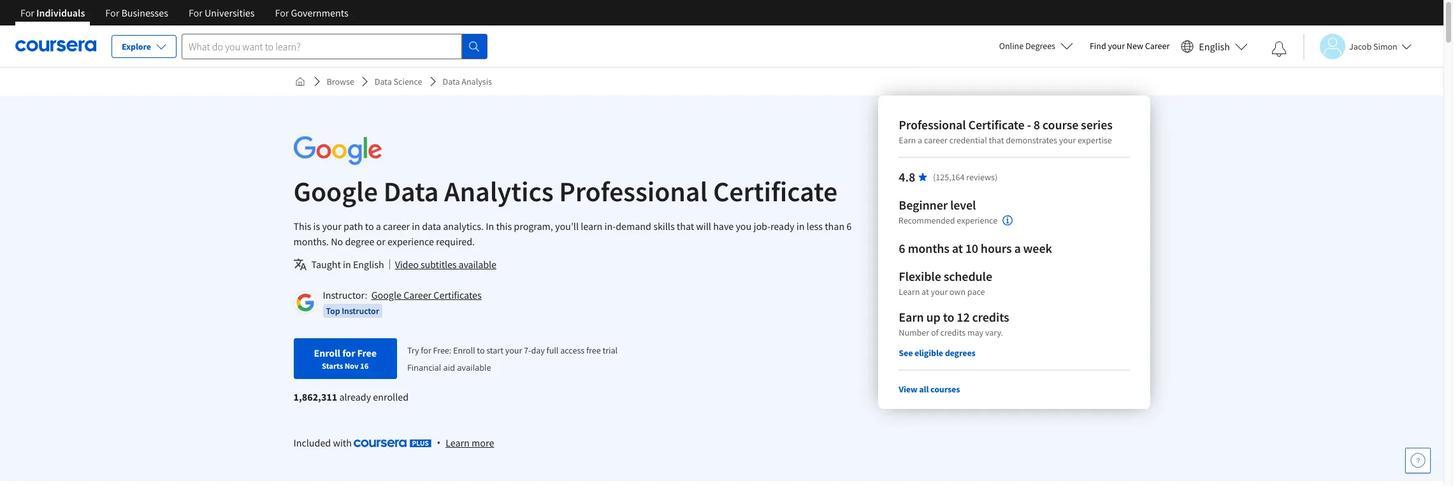 Task type: locate. For each thing, give the bounding box(es) containing it.
science
[[394, 76, 422, 87]]

data left science
[[375, 76, 392, 87]]

data
[[375, 76, 392, 87], [443, 76, 460, 87], [383, 174, 439, 209]]

0 horizontal spatial career
[[383, 220, 410, 233]]

this
[[496, 220, 512, 233]]

1 vertical spatial experience
[[388, 235, 434, 248]]

a left week
[[1014, 240, 1021, 256]]

data left analysis
[[443, 76, 460, 87]]

0 vertical spatial professional
[[899, 117, 966, 133]]

recommended experience
[[899, 215, 998, 227]]

1 horizontal spatial in
[[412, 220, 420, 233]]

financial aid available button
[[407, 362, 491, 374]]

1 earn from the top
[[899, 134, 916, 146]]

for up nov
[[342, 347, 355, 359]]

2 horizontal spatial to
[[943, 309, 954, 325]]

earn
[[899, 134, 916, 146], [899, 309, 924, 325]]

1 horizontal spatial career
[[1145, 40, 1170, 52]]

in left less
[[797, 220, 805, 233]]

0 horizontal spatial to
[[365, 220, 374, 233]]

experience down level
[[957, 215, 998, 227]]

start
[[486, 345, 504, 356]]

enroll for free starts nov 16
[[314, 347, 377, 371]]

for inside "enroll for free starts nov 16"
[[342, 347, 355, 359]]

home image
[[295, 76, 305, 87]]

enroll inside "enroll for free starts nov 16"
[[314, 347, 340, 359]]

banner navigation
[[10, 0, 359, 35]]

professional up credential
[[899, 117, 966, 133]]

What do you want to learn? text field
[[182, 33, 462, 59]]

google
[[294, 174, 378, 209], [371, 289, 402, 301]]

taught in english
[[311, 258, 384, 271]]

0 horizontal spatial career
[[404, 289, 432, 301]]

your inside 'try for free: enroll to start your 7-day full access free trial financial aid available'
[[505, 345, 522, 356]]

your left 7-
[[505, 345, 522, 356]]

career right new
[[1145, 40, 1170, 52]]

path
[[344, 220, 363, 233]]

your right is at the left of page
[[322, 220, 342, 233]]

in right taught
[[343, 258, 351, 271]]

career up or
[[383, 220, 410, 233]]

for universities
[[189, 6, 255, 19]]

1 horizontal spatial that
[[989, 134, 1004, 146]]

0 horizontal spatial english
[[353, 258, 384, 271]]

2 for from the left
[[105, 6, 119, 19]]

professional certificate - 8 course series earn a career credential that demonstrates your expertise
[[899, 117, 1112, 146]]

1 vertical spatial at
[[921, 286, 929, 298]]

for governments
[[275, 6, 348, 19]]

certificate
[[968, 117, 1024, 133], [713, 174, 838, 209]]

your inside professional certificate - 8 course series earn a career credential that demonstrates your expertise
[[1059, 134, 1076, 146]]

your down the course
[[1059, 134, 1076, 146]]

hours
[[981, 240, 1012, 256]]

available down required. at the left of page
[[459, 258, 496, 271]]

0 vertical spatial to
[[365, 220, 374, 233]]

0 horizontal spatial 6
[[847, 220, 852, 233]]

available right the aid
[[457, 362, 491, 374]]

number
[[899, 327, 929, 338]]

google career certificates image
[[295, 293, 315, 312]]

0 horizontal spatial experience
[[388, 235, 434, 248]]

0 horizontal spatial for
[[342, 347, 355, 359]]

1 horizontal spatial professional
[[899, 117, 966, 133]]

for left individuals
[[20, 6, 34, 19]]

career left credential
[[924, 134, 947, 146]]

reviews)
[[966, 171, 997, 183]]

coursera image
[[15, 36, 96, 56]]

jacob simon button
[[1303, 33, 1412, 59]]

1 horizontal spatial enroll
[[453, 345, 475, 356]]

0 vertical spatial experience
[[957, 215, 998, 227]]

data
[[422, 220, 441, 233]]

to inside 'try for free: enroll to start your 7-day full access free trial financial aid available'
[[477, 345, 485, 356]]

instructor
[[342, 305, 379, 317]]

career down video
[[404, 289, 432, 301]]

0 horizontal spatial professional
[[559, 174, 708, 209]]

to inside this is your path to a career in data analytics. in this program, you'll learn in-demand skills that will have you job-ready in less than 6 months. no degree or experience required.
[[365, 220, 374, 233]]

may
[[967, 327, 983, 338]]

enroll up starts
[[314, 347, 340, 359]]

browse link
[[322, 70, 359, 93]]

to
[[365, 220, 374, 233], [943, 309, 954, 325], [477, 345, 485, 356]]

skills
[[653, 220, 675, 233]]

7-
[[524, 345, 531, 356]]

google career certificates link
[[371, 289, 482, 301]]

a up or
[[376, 220, 381, 233]]

find your new career link
[[1083, 38, 1176, 54]]

6 right than
[[847, 220, 852, 233]]

1 vertical spatial learn
[[446, 437, 470, 449]]

2 vertical spatial a
[[1014, 240, 1021, 256]]

already
[[339, 391, 371, 403]]

3 for from the left
[[189, 6, 203, 19]]

for left universities at the left of the page
[[189, 6, 203, 19]]

available inside button
[[459, 258, 496, 271]]

0 horizontal spatial enroll
[[314, 347, 340, 359]]

video
[[395, 258, 419, 271]]

learn inside • learn more
[[446, 437, 470, 449]]

data science link
[[370, 70, 427, 93]]

free
[[586, 345, 601, 356]]

1 horizontal spatial to
[[477, 345, 485, 356]]

0 vertical spatial learn
[[899, 286, 920, 298]]

certificate up ready
[[713, 174, 838, 209]]

to left '12'
[[943, 309, 954, 325]]

no
[[331, 235, 343, 248]]

jacob simon
[[1349, 40, 1398, 52]]

find your new career
[[1090, 40, 1170, 52]]

(125,164 reviews)
[[933, 171, 997, 183]]

1 vertical spatial a
[[376, 220, 381, 233]]

a left credential
[[918, 134, 922, 146]]

for
[[421, 345, 431, 356], [342, 347, 355, 359]]

2 horizontal spatial in
[[797, 220, 805, 233]]

aid
[[443, 362, 455, 374]]

that right credential
[[989, 134, 1004, 146]]

enroll right free:
[[453, 345, 475, 356]]

google up path
[[294, 174, 378, 209]]

0 vertical spatial english
[[1199, 40, 1230, 53]]

beginner level
[[899, 197, 976, 213]]

0 vertical spatial career
[[1145, 40, 1170, 52]]

1,862,311
[[294, 391, 337, 403]]

4 for from the left
[[275, 6, 289, 19]]

0 horizontal spatial a
[[376, 220, 381, 233]]

credits up vary.
[[972, 309, 1009, 325]]

businesses
[[121, 6, 168, 19]]

at down flexible
[[921, 286, 929, 298]]

1 horizontal spatial learn
[[899, 286, 920, 298]]

2 horizontal spatial a
[[1014, 240, 1021, 256]]

1 vertical spatial available
[[457, 362, 491, 374]]

0 horizontal spatial that
[[677, 220, 694, 233]]

1 horizontal spatial english
[[1199, 40, 1230, 53]]

1 vertical spatial certificate
[[713, 174, 838, 209]]

6 left months
[[899, 240, 905, 256]]

-
[[1027, 117, 1031, 133]]

google inside instructor: google career certificates top instructor
[[371, 289, 402, 301]]

experience up video
[[388, 235, 434, 248]]

experience
[[957, 215, 998, 227], [388, 235, 434, 248]]

1 horizontal spatial at
[[952, 240, 963, 256]]

0 vertical spatial earn
[[899, 134, 916, 146]]

you'll
[[555, 220, 579, 233]]

0 horizontal spatial learn
[[446, 437, 470, 449]]

months
[[908, 240, 949, 256]]

is
[[313, 220, 320, 233]]

number of credits may vary.
[[899, 327, 1003, 338]]

0 vertical spatial available
[[459, 258, 496, 271]]

1 horizontal spatial for
[[421, 345, 431, 356]]

for left businesses
[[105, 6, 119, 19]]

1 horizontal spatial credits
[[972, 309, 1009, 325]]

enroll inside 'try for free: enroll to start your 7-day full access free trial financial aid available'
[[453, 345, 475, 356]]

1 horizontal spatial certificate
[[968, 117, 1024, 133]]

schedule
[[943, 268, 992, 284]]

english
[[1199, 40, 1230, 53], [353, 258, 384, 271]]

earn up the "number"
[[899, 309, 924, 325]]

earn up 4.8
[[899, 134, 916, 146]]

beginner
[[899, 197, 947, 213]]

google up 'instructor'
[[371, 289, 402, 301]]

credits down earn up to 12 credits
[[940, 327, 965, 338]]

learn right the •
[[446, 437, 470, 449]]

0 vertical spatial 6
[[847, 220, 852, 233]]

access
[[560, 345, 585, 356]]

1 vertical spatial google
[[371, 289, 402, 301]]

• learn more
[[437, 436, 494, 450]]

0 vertical spatial certificate
[[968, 117, 1024, 133]]

2 vertical spatial to
[[477, 345, 485, 356]]

learn down flexible
[[899, 286, 920, 298]]

a for this is your path to a career in data analytics. in this program, you'll learn in-demand skills that will have you job-ready in less than 6 months. no degree or experience required.
[[376, 220, 381, 233]]

0 horizontal spatial at
[[921, 286, 929, 298]]

a for 6 months at 10 hours a week
[[1014, 240, 1021, 256]]

a inside this is your path to a career in data analytics. in this program, you'll learn in-demand skills that will have you job-ready in less than 6 months. no degree or experience required.
[[376, 220, 381, 233]]

data for data science
[[375, 76, 392, 87]]

1 horizontal spatial experience
[[957, 215, 998, 227]]

0 vertical spatial a
[[918, 134, 922, 146]]

for individuals
[[20, 6, 85, 19]]

professional up demand
[[559, 174, 708, 209]]

1 vertical spatial that
[[677, 220, 694, 233]]

1 horizontal spatial 6
[[899, 240, 905, 256]]

data for data analysis
[[443, 76, 460, 87]]

professional
[[899, 117, 966, 133], [559, 174, 708, 209]]

1 vertical spatial career
[[383, 220, 410, 233]]

1 horizontal spatial career
[[924, 134, 947, 146]]

for right try
[[421, 345, 431, 356]]

video subtitles available
[[395, 258, 496, 271]]

english inside button
[[1199, 40, 1230, 53]]

0 vertical spatial career
[[924, 134, 947, 146]]

trial
[[603, 345, 618, 356]]

•
[[437, 436, 441, 450]]

a
[[918, 134, 922, 146], [376, 220, 381, 233], [1014, 240, 1021, 256]]

1 horizontal spatial a
[[918, 134, 922, 146]]

your left own
[[931, 286, 947, 298]]

instructor: google career certificates top instructor
[[323, 289, 482, 317]]

1 vertical spatial career
[[404, 289, 432, 301]]

have
[[713, 220, 734, 233]]

1 vertical spatial earn
[[899, 309, 924, 325]]

for inside 'try for free: enroll to start your 7-day full access free trial financial aid available'
[[421, 345, 431, 356]]

will
[[696, 220, 711, 233]]

None search field
[[182, 33, 488, 59]]

your inside this is your path to a career in data analytics. in this program, you'll learn in-demand skills that will have you job-ready in less than 6 months. no degree or experience required.
[[322, 220, 342, 233]]

up
[[926, 309, 940, 325]]

at
[[952, 240, 963, 256], [921, 286, 929, 298]]

for left governments
[[275, 6, 289, 19]]

learn more link
[[446, 435, 494, 451]]

explore button
[[112, 35, 177, 58]]

1 for from the left
[[20, 6, 34, 19]]

0 horizontal spatial credits
[[940, 327, 965, 338]]

certificate up credential
[[968, 117, 1024, 133]]

0 vertical spatial that
[[989, 134, 1004, 146]]

instructor:
[[323, 289, 367, 301]]

to left the start
[[477, 345, 485, 356]]

career
[[1145, 40, 1170, 52], [404, 289, 432, 301]]

english button
[[1176, 25, 1253, 67]]

experience inside this is your path to a career in data analytics. in this program, you'll learn in-demand skills that will have you job-ready in less than 6 months. no degree or experience required.
[[388, 235, 434, 248]]

at left 10
[[952, 240, 963, 256]]

that left the will
[[677, 220, 694, 233]]

in left data
[[412, 220, 420, 233]]

credits
[[972, 309, 1009, 325], [940, 327, 965, 338]]

own
[[949, 286, 965, 298]]

1 vertical spatial english
[[353, 258, 384, 271]]

to right path
[[365, 220, 374, 233]]

career inside instructor: google career certificates top instructor
[[404, 289, 432, 301]]



Task type: vqa. For each thing, say whether or not it's contained in the screenshot.
first Professional Certificate from right
no



Task type: describe. For each thing, give the bounding box(es) containing it.
ready
[[771, 220, 794, 233]]

week
[[1023, 240, 1052, 256]]

program,
[[514, 220, 553, 233]]

google data analytics professional certificate
[[294, 174, 838, 209]]

1,862,311 already enrolled
[[294, 391, 409, 403]]

see
[[899, 347, 913, 359]]

for businesses
[[105, 6, 168, 19]]

enrolled
[[373, 391, 409, 403]]

help center image
[[1411, 453, 1426, 468]]

data analysis link
[[438, 70, 497, 93]]

level
[[950, 197, 976, 213]]

professional inside professional certificate - 8 course series earn a career credential that demonstrates your expertise
[[899, 117, 966, 133]]

recommended
[[899, 215, 955, 227]]

online degrees button
[[989, 32, 1083, 60]]

this
[[294, 220, 311, 233]]

try for free: enroll to start your 7-day full access free trial financial aid available
[[407, 345, 618, 374]]

for for enroll
[[342, 347, 355, 359]]

simon
[[1374, 40, 1398, 52]]

certificate inside professional certificate - 8 course series earn a career credential that demonstrates your expertise
[[968, 117, 1024, 133]]

data analysis
[[443, 76, 492, 87]]

taught
[[311, 258, 341, 271]]

degree
[[345, 235, 374, 248]]

in
[[486, 220, 494, 233]]

demand
[[616, 220, 651, 233]]

google image
[[294, 136, 381, 165]]

video subtitles available button
[[395, 257, 496, 272]]

for for individuals
[[20, 6, 34, 19]]

4.8
[[899, 169, 915, 185]]

data up data
[[383, 174, 439, 209]]

online
[[999, 40, 1024, 52]]

that inside this is your path to a career in data analytics. in this program, you'll learn in-demand skills that will have you job-ready in less than 6 months. no degree or experience required.
[[677, 220, 694, 233]]

governments
[[291, 6, 348, 19]]

financial
[[407, 362, 441, 374]]

jacob
[[1349, 40, 1372, 52]]

try
[[407, 345, 419, 356]]

than
[[825, 220, 845, 233]]

you
[[736, 220, 752, 233]]

a inside professional certificate - 8 course series earn a career credential that demonstrates your expertise
[[918, 134, 922, 146]]

show notifications image
[[1272, 41, 1287, 57]]

career inside professional certificate - 8 course series earn a career credential that demonstrates your expertise
[[924, 134, 947, 146]]

browse
[[327, 76, 354, 87]]

vary.
[[985, 327, 1003, 338]]

view all courses link
[[899, 384, 960, 395]]

analytics
[[444, 174, 554, 209]]

1 vertical spatial to
[[943, 309, 954, 325]]

expertise
[[1077, 134, 1112, 146]]

months.
[[294, 235, 329, 248]]

for for businesses
[[105, 6, 119, 19]]

view
[[899, 384, 917, 395]]

to for this is your path to a career in data analytics. in this program, you'll learn in-demand skills that will have you job-ready in less than 6 months. no degree or experience required.
[[365, 220, 374, 233]]

credential
[[949, 134, 987, 146]]

to for try for free: enroll to start your 7-day full access free trial financial aid available
[[477, 345, 485, 356]]

demonstrates
[[1006, 134, 1057, 146]]

learn inside the flexible schedule learn at your own pace
[[899, 286, 920, 298]]

analytics.
[[443, 220, 484, 233]]

1 vertical spatial professional
[[559, 174, 708, 209]]

for for universities
[[189, 6, 203, 19]]

degrees
[[1026, 40, 1055, 52]]

0 vertical spatial google
[[294, 174, 378, 209]]

information about difficulty level pre-requisites. image
[[1003, 215, 1013, 226]]

for for governments
[[275, 6, 289, 19]]

less
[[807, 220, 823, 233]]

day
[[531, 345, 545, 356]]

see eligible degrees
[[899, 347, 975, 359]]

individuals
[[36, 6, 85, 19]]

certificates
[[434, 289, 482, 301]]

your inside the flexible schedule learn at your own pace
[[931, 286, 947, 298]]

learn
[[581, 220, 603, 233]]

or
[[376, 235, 386, 248]]

coursera plus image
[[354, 440, 432, 448]]

job-
[[754, 220, 771, 233]]

universities
[[205, 6, 255, 19]]

10
[[965, 240, 978, 256]]

0 vertical spatial at
[[952, 240, 963, 256]]

8
[[1033, 117, 1040, 133]]

career inside this is your path to a career in data analytics. in this program, you'll learn in-demand skills that will have you job-ready in less than 6 months. no degree or experience required.
[[383, 220, 410, 233]]

flexible schedule learn at your own pace
[[899, 268, 992, 298]]

free:
[[433, 345, 451, 356]]

included with
[[294, 437, 354, 449]]

this is your path to a career in data analytics. in this program, you'll learn in-demand skills that will have you job-ready in less than 6 months. no degree or experience required.
[[294, 220, 852, 248]]

1 vertical spatial 6
[[899, 240, 905, 256]]

1 vertical spatial credits
[[940, 327, 965, 338]]

your right find
[[1108, 40, 1125, 52]]

more
[[472, 437, 494, 449]]

flexible
[[899, 268, 941, 284]]

available inside 'try for free: enroll to start your 7-day full access free trial financial aid available'
[[457, 362, 491, 374]]

0 vertical spatial credits
[[972, 309, 1009, 325]]

0 horizontal spatial in
[[343, 258, 351, 271]]

6 inside this is your path to a career in data analytics. in this program, you'll learn in-demand skills that will have you job-ready in less than 6 months. no degree or experience required.
[[847, 220, 852, 233]]

for for try
[[421, 345, 431, 356]]

of
[[931, 327, 938, 338]]

data science
[[375, 76, 422, 87]]

courses
[[930, 384, 960, 395]]

2 earn from the top
[[899, 309, 924, 325]]

earn up to 12 credits
[[899, 309, 1009, 325]]

12
[[957, 309, 969, 325]]

at inside the flexible schedule learn at your own pace
[[921, 286, 929, 298]]

6 months at 10 hours a week
[[899, 240, 1052, 256]]

see eligible degrees button
[[899, 347, 975, 359]]

degrees
[[945, 347, 975, 359]]

0 horizontal spatial certificate
[[713, 174, 838, 209]]

that inside professional certificate - 8 course series earn a career credential that demonstrates your expertise
[[989, 134, 1004, 146]]

in-
[[605, 220, 616, 233]]

pace
[[967, 286, 985, 298]]

nov
[[345, 361, 359, 371]]

new
[[1127, 40, 1143, 52]]

earn inside professional certificate - 8 course series earn a career credential that demonstrates your expertise
[[899, 134, 916, 146]]

top
[[326, 305, 340, 317]]



